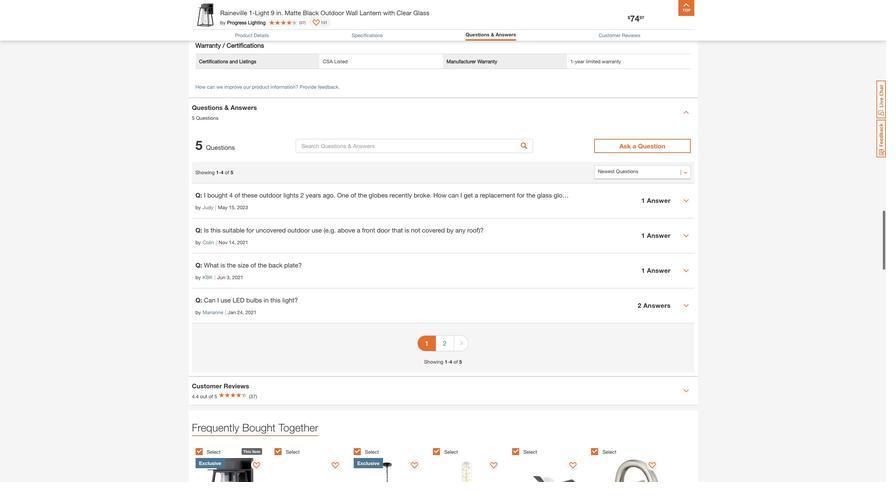 Task type: vqa. For each thing, say whether or not it's contained in the screenshot.
& associated with Questions & Answers 5 Questions
yes



Task type: locate. For each thing, give the bounding box(es) containing it.
can inside questions element
[[449, 191, 459, 199]]

3 q: from the top
[[196, 261, 202, 269]]

2 vertical spatial caret image
[[684, 303, 690, 309]]

colin button
[[203, 239, 214, 246]]

select up 'hazel heights 24 in. 3-light black rustic farmhouse bathroom vanity light' image
[[286, 449, 300, 455]]

a inside button
[[633, 142, 637, 150]]

131 button
[[309, 17, 331, 28]]

the left glass
[[527, 191, 536, 199]]

display image inside 4 / 6 group
[[491, 463, 498, 470]]

specifications
[[352, 32, 383, 38]]

0 vertical spatial showing 1 - 4 of 5
[[196, 170, 234, 176]]

1 vertical spatial caret image
[[684, 268, 690, 274]]

manufacturer warranty
[[447, 58, 498, 64]]

by left marianne button
[[196, 310, 201, 316]]

q: for q: i bought 4 of these outdoor lights 2 years ago. one of the globes recently broke. how can i get a replacement for the glass globe without buying a whole new fixture?
[[196, 191, 202, 199]]

1 horizontal spatial is
[[405, 226, 410, 234]]

1
[[216, 170, 219, 176], [642, 197, 646, 205], [642, 232, 646, 240], [642, 267, 646, 275], [445, 359, 448, 365]]

together
[[279, 422, 319, 434]]

of down 2 button
[[454, 359, 458, 365]]

1 horizontal spatial this
[[271, 297, 281, 304]]

4 down 2 navigation on the bottom
[[450, 359, 453, 365]]

& down the improve
[[225, 104, 229, 112]]

6 / 6 group
[[592, 445, 668, 483]]

by for is this suitable for uncovered outdoor use (e.g. above a front door that is not covered by any roof)?
[[196, 240, 201, 246]]

details
[[254, 32, 269, 38]]

new
[[639, 191, 651, 199]]

customer up 4.4 out of 5
[[192, 383, 222, 391]]

3 answer from the top
[[648, 267, 671, 275]]

showing 1 - 4 of 5 up bought in the left top of the page
[[196, 170, 234, 176]]

| left nov
[[216, 240, 217, 246]]

1 exclusive from the left
[[199, 461, 221, 467]]

select inside 6 / 6 group
[[603, 449, 617, 455]]

2
[[301, 191, 304, 199], [638, 302, 642, 310], [443, 340, 447, 348]]

warranty right manufacturer at top
[[478, 58, 498, 64]]

0 vertical spatial can
[[207, 84, 215, 90]]

year
[[576, 58, 585, 64]]

clear
[[397, 9, 412, 17]]

& up manufacturer warranty
[[491, 32, 495, 38]]

0 vertical spatial warranty
[[196, 41, 221, 49]]

customer
[[599, 32, 621, 38], [192, 383, 222, 391]]

1 horizontal spatial how
[[434, 191, 447, 199]]

2 horizontal spatial answers
[[644, 302, 671, 310]]

0 horizontal spatial how
[[196, 84, 206, 90]]

by left colin
[[196, 240, 201, 246]]

select for the 2 / 6 group in the left bottom of the page
[[286, 449, 300, 455]]

2 vertical spatial caret image
[[684, 389, 690, 394]]

by left kbk button
[[196, 275, 201, 281]]

size
[[238, 261, 249, 269]]

2021 for for
[[237, 240, 248, 246]]

q: left is
[[196, 226, 202, 234]]

ask
[[620, 142, 631, 150]]

select inside 1 / 6 group
[[207, 449, 221, 455]]

by for what is the size of the back plate?
[[196, 275, 201, 281]]

2021 right 24,
[[246, 310, 257, 316]]

2 caret image from the top
[[684, 268, 690, 274]]

reviews down "diy"
[[623, 32, 641, 38]]

click to redirect to view my cart page image
[[676, 8, 685, 17]]

select up clarkston ii 44 in. led indoor white ceiling fan with light kit image
[[524, 449, 538, 455]]

4 select from the left
[[445, 449, 459, 455]]

bulbs
[[247, 297, 262, 304]]

0 horizontal spatial display image
[[253, 463, 260, 470]]

portwood 4 in. centerset 2-handle bathroom faucet in spotshield brushed nickel image
[[592, 459, 660, 483]]

74
[[631, 13, 640, 23]]

select up "portwood 4 in. centerset 2-handle bathroom faucet in spotshield brushed nickel" image
[[603, 449, 617, 455]]

& inside questions & answers 5 questions
[[225, 104, 229, 112]]

how left we
[[196, 84, 206, 90]]

is left not
[[405, 226, 410, 234]]

1 vertical spatial showing
[[425, 359, 444, 365]]

outdoor right uncovered
[[288, 226, 310, 234]]

diy button
[[610, 8, 633, 25]]

2 horizontal spatial i
[[461, 191, 463, 199]]

1 select from the left
[[207, 449, 221, 455]]

3 1 answer from the top
[[642, 267, 671, 275]]

1 vertical spatial 1-
[[571, 58, 576, 64]]

1 horizontal spatial can
[[449, 191, 459, 199]]

by
[[220, 19, 226, 25], [196, 204, 201, 210], [447, 226, 454, 234], [196, 240, 201, 246], [196, 275, 201, 281], [196, 310, 201, 316]]

3 caret image from the top
[[684, 303, 690, 309]]

raineville 1-light 9 in. matte black outdoor wall lantern with clear glass
[[220, 9, 430, 17]]

certifications down /
[[199, 58, 228, 64]]

questions down questions & answers 5 questions
[[206, 144, 235, 151]]

1 horizontal spatial customer reviews
[[599, 32, 641, 38]]

broke.
[[414, 191, 432, 199]]

2021
[[237, 240, 248, 246], [232, 275, 243, 281], [246, 310, 257, 316]]

the left size
[[227, 261, 236, 269]]

1 horizontal spatial 2
[[443, 340, 447, 348]]

37
[[301, 20, 305, 25]]

can
[[204, 297, 216, 304]]

0 horizontal spatial &
[[225, 104, 229, 112]]

1 vertical spatial 1 answer
[[642, 232, 671, 240]]

1- up lighting
[[249, 9, 255, 17]]

2021 right 3,
[[232, 275, 243, 281]]

0 horizontal spatial -
[[219, 170, 221, 176]]

4 / 6 group
[[433, 445, 509, 483]]

of right size
[[251, 261, 256, 269]]

70815 button
[[292, 13, 316, 20]]

0 horizontal spatial showing 1 - 4 of 5
[[196, 170, 234, 176]]

0 horizontal spatial i
[[204, 191, 206, 199]]

of left the these
[[235, 191, 240, 199]]

0 vertical spatial 2
[[301, 191, 304, 199]]

these
[[242, 191, 258, 199]]

0 horizontal spatial answers
[[231, 104, 257, 112]]

1 caret image from the top
[[684, 110, 690, 115]]

i right the can
[[217, 297, 219, 304]]

4 q: from the top
[[196, 297, 202, 304]]

1 vertical spatial showing 1 - 4 of 5
[[425, 359, 462, 365]]

globe
[[554, 191, 570, 199]]

1 caret image from the top
[[684, 198, 690, 204]]

provide
[[300, 84, 317, 90]]

customer reviews down "diy"
[[599, 32, 641, 38]]

2021 right 14, at the left of page
[[237, 240, 248, 246]]

outdoor left 'lights'
[[260, 191, 282, 199]]

131
[[321, 20, 328, 25]]

- down 2 navigation on the bottom
[[448, 359, 450, 365]]

0 vertical spatial 4
[[221, 170, 224, 176]]

2 answer from the top
[[648, 232, 671, 240]]

1 vertical spatial 4
[[230, 191, 233, 199]]

for right suitable
[[247, 226, 254, 234]]

0 horizontal spatial warranty
[[196, 41, 221, 49]]

jun
[[217, 275, 226, 281]]

showing 1 - 4 of 5
[[196, 170, 234, 176], [425, 359, 462, 365]]

uncovered
[[256, 226, 286, 234]]

0 vertical spatial showing
[[196, 170, 215, 176]]

5 select from the left
[[524, 449, 538, 455]]

0 vertical spatial &
[[491, 32, 495, 38]]

1 vertical spatial outdoor
[[288, 226, 310, 234]]

display image inside 6 / 6 group
[[649, 463, 656, 470]]

display image inside 1 / 6 group
[[253, 463, 260, 470]]

a right ask
[[633, 142, 637, 150]]

outdoor
[[321, 9, 344, 17]]

questions & answers
[[466, 32, 517, 38]]

caret image for q: i bought 4 of these outdoor lights 2 years ago. one of the globes recently broke. how can i get a replacement for the glass globe without buying a whole new fixture?
[[684, 198, 690, 204]]

select for 1 / 6 group
[[207, 449, 221, 455]]

suitable
[[223, 226, 245, 234]]

certifications and listings
[[199, 58, 257, 64]]

0 horizontal spatial customer reviews
[[192, 383, 249, 391]]

customer reviews up 4.4 out of 5
[[192, 383, 249, 391]]

plate?
[[285, 261, 302, 269]]

0 vertical spatial caret image
[[684, 110, 690, 115]]

5
[[192, 115, 195, 121], [196, 138, 203, 153], [231, 170, 234, 176], [460, 359, 462, 365], [215, 394, 217, 400]]

display image
[[313, 19, 320, 27], [332, 463, 339, 470], [412, 463, 419, 470], [491, 463, 498, 470], [649, 463, 656, 470]]

for right replacement
[[517, 191, 525, 199]]

2 horizontal spatial 2
[[638, 302, 642, 310]]

select up blakeley transitional 2-light black outdoor pendant light fixture with clear beveled glass image
[[365, 449, 379, 455]]

q: for q: is this suitable for uncovered outdoor use (e.g. above a front door that is not covered by any roof)?
[[196, 226, 202, 234]]

display image
[[253, 463, 260, 470], [570, 463, 577, 470]]

| left "may" on the left of page
[[215, 204, 216, 210]]

1 1 answer from the top
[[642, 197, 671, 205]]

4.4
[[192, 394, 199, 400]]

0 vertical spatial answer
[[648, 197, 671, 205]]

24,
[[237, 310, 244, 316]]

certifications down product
[[227, 41, 264, 49]]

0 vertical spatial for
[[517, 191, 525, 199]]

one
[[337, 191, 349, 199]]

1 vertical spatial caret image
[[684, 233, 690, 239]]

1 vertical spatial 2
[[638, 302, 642, 310]]

What can we help you find today? search field
[[329, 9, 524, 24]]

1 for i bought 4 of these outdoor lights 2 years ago. one of the globes recently broke. how can i get a replacement for the glass globe without buying a whole new fixture?
[[642, 197, 646, 205]]

select up 40-watt equivalent t10 dimmable spiral filament large clear glass e26 vintage edison led light bulb, soft white image
[[445, 449, 459, 455]]

1 horizontal spatial answers
[[496, 32, 517, 38]]

1 vertical spatial -
[[448, 359, 450, 365]]

0 horizontal spatial showing
[[196, 170, 215, 176]]

of up bought in the left top of the page
[[225, 170, 229, 176]]

this right in
[[271, 297, 281, 304]]

0 horizontal spatial 1-
[[249, 9, 255, 17]]

i up judy
[[204, 191, 206, 199]]

questions element
[[192, 183, 695, 324]]

display image inside 131 dropdown button
[[313, 19, 320, 27]]

q: left what
[[196, 261, 202, 269]]

2 display image from the left
[[570, 463, 577, 470]]

the left globes
[[358, 191, 367, 199]]

select inside the 5 / 6 group
[[524, 449, 538, 455]]

1 horizontal spatial for
[[517, 191, 525, 199]]

answer
[[648, 197, 671, 205], [648, 232, 671, 240], [648, 267, 671, 275]]

6 select from the left
[[603, 449, 617, 455]]

1 display image from the left
[[253, 463, 260, 470]]

select inside 4 / 6 group
[[445, 449, 459, 455]]

1 horizontal spatial showing 1 - 4 of 5
[[425, 359, 462, 365]]

product details
[[235, 32, 269, 38]]

2021 for led
[[246, 310, 257, 316]]

0 vertical spatial 2021
[[237, 240, 248, 246]]

caret image
[[684, 110, 690, 115], [684, 268, 690, 274], [684, 303, 690, 309]]

/
[[223, 41, 225, 49]]

0 vertical spatial 1 answer
[[642, 197, 671, 205]]

that
[[392, 226, 403, 234]]

in.
[[276, 9, 283, 17]]

2 1 answer from the top
[[642, 232, 671, 240]]

0 horizontal spatial this
[[211, 226, 221, 234]]

display image inside the 2 / 6 group
[[332, 463, 339, 470]]

use up by marianne | jan 24, 2021
[[221, 297, 231, 304]]

0 horizontal spatial outdoor
[[260, 191, 282, 199]]

1 horizontal spatial 1-
[[571, 58, 576, 64]]

1 vertical spatial can
[[449, 191, 459, 199]]

the
[[358, 191, 367, 199], [527, 191, 536, 199], [227, 261, 236, 269], [258, 261, 267, 269]]

warranty left /
[[196, 41, 221, 49]]

how right broke. on the top left of the page
[[434, 191, 447, 199]]

q: for q: can i use led bulbs in this light?
[[196, 297, 202, 304]]

answers inside questions & answers 5 questions
[[231, 104, 257, 112]]

the home depot logo image
[[194, 6, 217, 28]]

1 vertical spatial warranty
[[478, 58, 498, 64]]

q: left the can
[[196, 297, 202, 304]]

1 vertical spatial reviews
[[224, 383, 249, 391]]

0 vertical spatial certifications
[[227, 41, 264, 49]]

q: i bought 4 of these outdoor lights 2 years ago. one of the globes recently broke. how can i get a replacement for the glass globe without buying a whole new fixture?
[[196, 191, 674, 199]]

1 q: from the top
[[196, 191, 202, 199]]

by left judy
[[196, 204, 201, 210]]

2021 for size
[[232, 275, 243, 281]]

select inside the 2 / 6 group
[[286, 449, 300, 455]]

this right is
[[211, 226, 221, 234]]

1 answer for roof)?
[[642, 232, 671, 240]]

2 inside 2 button
[[443, 340, 447, 348]]

progress
[[227, 19, 247, 25]]

0 vertical spatial 1-
[[249, 9, 255, 17]]

select inside 3 / 6 group
[[365, 449, 379, 455]]

1 answer from the top
[[648, 197, 671, 205]]

select for 4 / 6 group
[[445, 449, 459, 455]]

3 select from the left
[[365, 449, 379, 455]]

0 horizontal spatial use
[[221, 297, 231, 304]]

1 vertical spatial 2021
[[232, 275, 243, 281]]

for
[[517, 191, 525, 199], [247, 226, 254, 234]]

can left the get
[[449, 191, 459, 199]]

by for can i use led bulbs in this light?
[[196, 310, 201, 316]]

by marianne | jan 24, 2021
[[196, 310, 257, 316]]

is right what
[[221, 261, 225, 269]]

improve
[[224, 84, 242, 90]]

2 select from the left
[[286, 449, 300, 455]]

1 horizontal spatial warranty
[[478, 58, 498, 64]]

customer reviews
[[599, 32, 641, 38], [192, 383, 249, 391]]

this
[[211, 226, 221, 234], [271, 297, 281, 304]]

2 horizontal spatial 4
[[450, 359, 453, 365]]

2 exclusive from the left
[[358, 461, 380, 467]]

showing up bought in the left top of the page
[[196, 170, 215, 176]]

2 vertical spatial answers
[[644, 302, 671, 310]]

can left we
[[207, 84, 215, 90]]

1 vertical spatial answer
[[648, 232, 671, 240]]

0 vertical spatial outdoor
[[260, 191, 282, 199]]

$ 74 97
[[628, 13, 645, 23]]

select for 6 / 6 group
[[603, 449, 617, 455]]

2 / 6 group
[[275, 445, 351, 483]]

1 horizontal spatial 4
[[230, 191, 233, 199]]

caret image
[[684, 198, 690, 204], [684, 233, 690, 239], [684, 389, 690, 394]]

40-watt equivalent t10 dimmable spiral filament large clear glass e26 vintage edison led light bulb, soft white image
[[433, 459, 501, 483]]

2 vertical spatial 2021
[[246, 310, 257, 316]]

0 vertical spatial use
[[312, 226, 322, 234]]

q:
[[196, 191, 202, 199], [196, 226, 202, 234], [196, 261, 202, 269], [196, 297, 202, 304]]

csa
[[323, 58, 333, 64]]

use left the (e.g.
[[312, 226, 322, 234]]

3 caret image from the top
[[684, 389, 690, 394]]

back
[[269, 261, 283, 269]]

exclusive inside 3 / 6 group
[[358, 461, 380, 467]]

answers for questions & answers
[[496, 32, 517, 38]]

4
[[221, 170, 224, 176], [230, 191, 233, 199], [450, 359, 453, 365]]

not
[[411, 226, 421, 234]]

showing down 2 navigation on the bottom
[[425, 359, 444, 365]]

2 vertical spatial answer
[[648, 267, 671, 275]]

0 vertical spatial customer
[[599, 32, 621, 38]]

showing 1 - 4 of 5 down 2 navigation on the bottom
[[425, 359, 462, 365]]

4 up 15,
[[230, 191, 233, 199]]

covered
[[422, 226, 445, 234]]

0 vertical spatial caret image
[[684, 198, 690, 204]]

1 horizontal spatial reviews
[[623, 32, 641, 38]]

this item
[[244, 450, 261, 454]]

- up bought in the left top of the page
[[219, 170, 221, 176]]

1 horizontal spatial &
[[491, 32, 495, 38]]

0 horizontal spatial exclusive
[[199, 461, 221, 467]]

diy
[[617, 18, 626, 25]]

2 vertical spatial 4
[[450, 359, 453, 365]]

1 horizontal spatial display image
[[570, 463, 577, 470]]

feedback link image
[[877, 120, 887, 158]]

1 vertical spatial for
[[247, 226, 254, 234]]

0 vertical spatial how
[[196, 84, 206, 90]]

exclusive
[[199, 461, 221, 467], [358, 461, 380, 467]]

out
[[200, 394, 208, 400]]

0 vertical spatial answers
[[496, 32, 517, 38]]

1- left limited at the top of page
[[571, 58, 576, 64]]

1 vertical spatial certifications
[[199, 58, 228, 64]]

questions up the 5 questions
[[196, 115, 219, 121]]

ago.
[[323, 191, 336, 199]]

reviews up (37)
[[224, 383, 249, 391]]

1-
[[249, 9, 255, 17], [571, 58, 576, 64]]

1 answer
[[642, 197, 671, 205], [642, 232, 671, 240], [642, 267, 671, 275]]

listed
[[334, 58, 348, 64]]

0 vertical spatial this
[[211, 226, 221, 234]]

by judy | may 15, 2023
[[196, 204, 248, 210]]

questions down we
[[192, 104, 223, 112]]

5 inside questions & answers 5 questions
[[192, 115, 195, 121]]

0 horizontal spatial for
[[247, 226, 254, 234]]

0 horizontal spatial 4
[[221, 170, 224, 176]]

| left jan at the left bottom
[[225, 310, 226, 316]]

q: left bought in the left top of the page
[[196, 191, 202, 199]]

1 horizontal spatial -
[[448, 359, 450, 365]]

select down frequently on the left bottom of the page
[[207, 449, 221, 455]]

0 horizontal spatial is
[[221, 261, 225, 269]]

1 horizontal spatial exclusive
[[358, 461, 380, 467]]

| left jun
[[215, 275, 216, 281]]

2 navigation
[[418, 331, 469, 359]]

0 vertical spatial reviews
[[623, 32, 641, 38]]

select for the 5 / 6 group
[[524, 449, 538, 455]]

nov
[[219, 240, 228, 246]]

5 / 6 group
[[513, 445, 588, 483]]

14,
[[229, 240, 236, 246]]

1 vertical spatial this
[[271, 297, 281, 304]]

customer down "diy"
[[599, 32, 621, 38]]

2 vertical spatial 2
[[443, 340, 447, 348]]

2 q: from the top
[[196, 226, 202, 234]]

4 up bought in the left top of the page
[[221, 170, 224, 176]]

-
[[219, 170, 221, 176], [448, 359, 450, 365]]

globes
[[369, 191, 388, 199]]

warranty
[[196, 41, 221, 49], [478, 58, 498, 64]]

i
[[204, 191, 206, 199], [461, 191, 463, 199], [217, 297, 219, 304]]

caret image for 2 answers
[[684, 303, 690, 309]]

2 caret image from the top
[[684, 233, 690, 239]]

years
[[306, 191, 321, 199]]

i left the get
[[461, 191, 463, 199]]

1 horizontal spatial outdoor
[[288, 226, 310, 234]]



Task type: describe. For each thing, give the bounding box(es) containing it.
product image image
[[194, 4, 217, 27]]

q: for q: what is the size of the back plate?
[[196, 261, 202, 269]]

top button
[[679, 0, 695, 16]]

lighting
[[248, 19, 266, 25]]

by left any
[[447, 226, 454, 234]]

3 / 6 group
[[354, 445, 430, 483]]

raineville
[[220, 9, 247, 17]]

limited
[[586, 58, 601, 64]]

$
[[628, 15, 631, 20]]

judy
[[203, 204, 214, 210]]

glass
[[414, 9, 430, 17]]

by for i bought 4 of these outdoor lights 2 years ago. one of the globes recently broke. how can i get a replacement for the glass globe without buying a whole new fixture?
[[196, 204, 201, 210]]

| for i
[[225, 310, 226, 316]]

1 vertical spatial customer reviews
[[192, 383, 249, 391]]

1 horizontal spatial use
[[312, 226, 322, 234]]

1 horizontal spatial customer
[[599, 32, 621, 38]]

of right one
[[351, 191, 357, 199]]

1 / 6 group
[[196, 445, 271, 483]]

we
[[217, 84, 223, 90]]

outdoor for uncovered
[[288, 226, 310, 234]]

questions inside the 5 questions
[[206, 144, 235, 151]]

front
[[362, 226, 376, 234]]

n baton rouge
[[234, 13, 273, 20]]

97
[[640, 15, 645, 20]]

display image for the 2 / 6 group in the left bottom of the page
[[332, 463, 339, 470]]

display image for 6 / 6 group
[[649, 463, 656, 470]]

live chat image
[[877, 81, 887, 119]]

15,
[[229, 204, 236, 210]]

question
[[639, 142, 666, 150]]

colin
[[203, 240, 214, 246]]

1 vertical spatial customer
[[192, 383, 222, 391]]

product
[[235, 32, 253, 38]]

bought
[[208, 191, 228, 199]]

1 horizontal spatial i
[[217, 297, 219, 304]]

5 questions
[[196, 138, 235, 153]]

answers for questions & answers 5 questions
[[231, 104, 257, 112]]

1 answer for i
[[642, 197, 671, 205]]

whole
[[621, 191, 638, 199]]

led
[[233, 297, 245, 304]]

0 horizontal spatial can
[[207, 84, 215, 90]]

above
[[338, 226, 355, 234]]

bought
[[242, 422, 276, 434]]

q: is this suitable for uncovered outdoor use (e.g. above a front door that is not covered by any roof)?
[[196, 226, 484, 234]]

select for 3 / 6 group
[[365, 449, 379, 455]]

blakeley transitional 2-light black outdoor pendant light fixture with clear beveled glass image
[[354, 459, 422, 483]]

| for is
[[215, 275, 216, 281]]

9pm
[[268, 13, 280, 20]]

1 horizontal spatial showing
[[425, 359, 444, 365]]

(
[[300, 20, 301, 25]]

9
[[271, 9, 275, 17]]

answer for i
[[648, 197, 671, 205]]

listings
[[239, 58, 257, 64]]

& for questions & answers 5 questions
[[225, 104, 229, 112]]

what
[[204, 261, 219, 269]]

(e.g.
[[324, 226, 336, 234]]

a left front
[[357, 226, 361, 234]]

4 inside questions element
[[230, 191, 233, 199]]

transitional
[[323, 9, 348, 15]]

jan
[[228, 310, 236, 316]]

our
[[244, 84, 251, 90]]

0 vertical spatial is
[[405, 226, 410, 234]]

2 button
[[436, 336, 454, 351]]

Search Questions & Answers text field
[[296, 139, 534, 153]]

lantern
[[360, 9, 382, 17]]

recently
[[390, 191, 412, 199]]

without
[[572, 191, 593, 199]]

rouge
[[256, 13, 273, 20]]

judy button
[[203, 204, 214, 211]]

2 for 2 button
[[443, 340, 447, 348]]

the left back
[[258, 261, 267, 269]]

exclusive inside 1 / 6 group
[[199, 461, 221, 467]]

marianne
[[203, 310, 223, 316]]

| for bought
[[215, 204, 216, 210]]

& for questions & answers
[[491, 32, 495, 38]]

4.4 out of 5
[[192, 394, 217, 400]]

in
[[264, 297, 269, 304]]

caret image for 1 answer
[[684, 268, 690, 274]]

outdoor for these
[[260, 191, 282, 199]]

)
[[305, 20, 306, 25]]

( 37 )
[[300, 20, 306, 25]]

2 for 2 answers
[[638, 302, 642, 310]]

1 for is this suitable for uncovered outdoor use (e.g. above a front door that is not covered by any roof)?
[[642, 232, 646, 240]]

answers inside questions element
[[644, 302, 671, 310]]

display image inside the 5 / 6 group
[[570, 463, 577, 470]]

get
[[464, 191, 473, 199]]

csa listed
[[323, 58, 348, 64]]

this
[[244, 450, 251, 454]]

replacement
[[480, 191, 516, 199]]

wall
[[346, 9, 358, 17]]

is
[[204, 226, 209, 234]]

by progress lighting
[[220, 19, 266, 25]]

information?
[[271, 84, 299, 90]]

(37)
[[249, 394, 257, 400]]

light?
[[283, 297, 298, 304]]

frequently
[[192, 422, 240, 434]]

item
[[252, 450, 261, 454]]

kbk button
[[203, 274, 213, 281]]

0 horizontal spatial 2
[[301, 191, 304, 199]]

0 vertical spatial -
[[219, 170, 221, 176]]

answer for roof)?
[[648, 232, 671, 240]]

and
[[230, 58, 238, 64]]

q: what is the size of the back plate?
[[196, 261, 302, 269]]

a left the whole
[[616, 191, 619, 199]]

by left progress
[[220, 19, 226, 25]]

baton
[[240, 13, 255, 20]]

with
[[383, 9, 395, 17]]

display image inside 3 / 6 group
[[412, 463, 419, 470]]

warranty
[[603, 58, 622, 64]]

1 vertical spatial is
[[221, 261, 225, 269]]

0 horizontal spatial reviews
[[224, 383, 249, 391]]

of right out
[[209, 394, 213, 400]]

lights
[[284, 191, 299, 199]]

by colin | nov 14, 2021
[[196, 240, 248, 246]]

caret image for q: is this suitable for uncovered outdoor use (e.g. above a front door that is not covered by any roof)?
[[684, 233, 690, 239]]

hazel heights 24 in. 3-light black rustic farmhouse bathroom vanity light image
[[275, 459, 343, 483]]

how can we improve our product information? provide feedback.
[[196, 84, 340, 90]]

clarkston ii 44 in. led indoor white ceiling fan with light kit image
[[513, 459, 581, 483]]

how inside questions element
[[434, 191, 447, 199]]

ask a question button
[[595, 139, 691, 153]]

2023
[[237, 204, 248, 210]]

questions & answers 5 questions
[[192, 104, 257, 121]]

| for this
[[216, 240, 217, 246]]

0 vertical spatial customer reviews
[[599, 32, 641, 38]]

matte
[[285, 9, 301, 17]]

roof)?
[[468, 226, 484, 234]]

questions up manufacturer warranty
[[466, 32, 490, 38]]

a right the get
[[475, 191, 479, 199]]

may
[[218, 204, 228, 210]]

display image for 4 / 6 group
[[491, 463, 498, 470]]

1 for what is the size of the back plate?
[[642, 267, 646, 275]]

marianne button
[[203, 309, 223, 316]]

2 answers
[[638, 302, 671, 310]]



